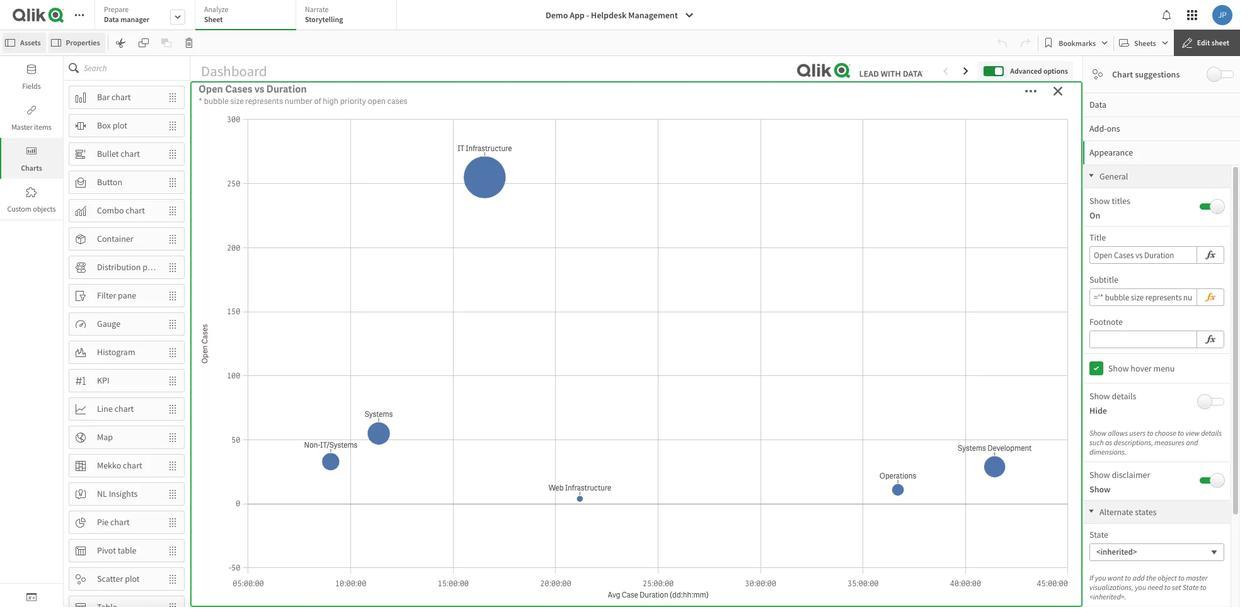Task type: vqa. For each thing, say whether or not it's contained in the screenshot.
community
no



Task type: describe. For each thing, give the bounding box(es) containing it.
charts
[[21, 163, 42, 173]]

want
[[1108, 573, 1124, 583]]

sheet
[[1212, 38, 1230, 47]]

filter
[[97, 290, 116, 301]]

to left set
[[1165, 583, 1171, 592]]

high
[[323, 96, 338, 107]]

open cases by priority type
[[566, 167, 693, 180]]

move image for filter pane
[[161, 285, 184, 307]]

scatter chart image
[[1093, 69, 1103, 79]]

move image for bullet chart
[[161, 143, 184, 165]]

open for open cases vs duration * bubble size represents number of high priority open cases
[[199, 83, 223, 96]]

demo
[[546, 9, 568, 21]]

distribution
[[97, 262, 141, 273]]

open & resolved cases over time
[[197, 407, 352, 420]]

priority for 142
[[613, 86, 678, 112]]

sheet
[[204, 14, 223, 24]]

disclaimer
[[1112, 470, 1150, 481]]

master items
[[11, 122, 52, 132]]

resolved
[[232, 407, 274, 420]]

add-
[[1090, 123, 1107, 134]]

pivot
[[97, 545, 116, 557]]

assets button
[[3, 33, 46, 53]]

fields button
[[0, 56, 63, 97]]

mekko
[[97, 460, 121, 471]]

combo chart
[[97, 205, 145, 216]]

bookmarks button
[[1041, 33, 1111, 53]]

chart for pie chart
[[110, 517, 130, 528]]

move image for container
[[161, 228, 184, 250]]

to left view on the right of page
[[1178, 429, 1184, 438]]

data inside tab
[[1090, 99, 1107, 110]]

kpi
[[97, 375, 109, 386]]

footnote
[[1090, 316, 1123, 328]]

size
[[230, 96, 244, 107]]

open
[[368, 96, 386, 107]]

manager
[[120, 14, 149, 24]]

move image for histogram
[[161, 342, 184, 363]]

nl insights
[[97, 488, 138, 500]]

hover
[[1131, 363, 1152, 374]]

table
[[118, 545, 136, 557]]

on
[[1090, 210, 1101, 221]]

prepare
[[104, 4, 129, 14]]

open cases vs duration * bubble size represents number of high priority open cases
[[199, 83, 408, 107]]

vs
[[254, 83, 264, 96]]

combo
[[97, 205, 124, 216]]

type
[[671, 167, 693, 180]]

show titles on
[[1090, 195, 1130, 221]]

title
[[1090, 232, 1106, 243]]

to left add
[[1125, 573, 1131, 583]]

number
[[285, 96, 313, 107]]

box plot
[[97, 120, 127, 131]]

tab list inside application
[[95, 0, 401, 32]]

low
[[851, 86, 888, 112]]

move image for combo chart
[[161, 200, 184, 222]]

plot for distribution plot
[[143, 262, 157, 273]]

priority for 72
[[303, 86, 368, 112]]

time
[[329, 407, 352, 420]]

subtitle
[[1090, 274, 1119, 285]]

states
[[1135, 507, 1157, 518]]

copy image
[[138, 38, 148, 48]]

bookmarks
[[1059, 38, 1096, 48]]

items
[[34, 122, 52, 132]]

demo app - helpdesk management button
[[538, 5, 702, 25]]

pivot table
[[97, 545, 136, 557]]

edit
[[1197, 38, 1210, 47]]

move image for bar chart
[[161, 87, 184, 108]]

object
[[1158, 573, 1177, 583]]

details inside show allows users to choose to view details such as descriptions, measures and dimensions.
[[1201, 429, 1222, 438]]

bar
[[97, 91, 110, 103]]

cut image
[[116, 38, 126, 48]]

need
[[1148, 583, 1163, 592]]

master items button
[[0, 97, 63, 138]]

show for show disclaimer show
[[1090, 470, 1110, 481]]

custom objects button
[[0, 179, 63, 220]]

if
[[1090, 573, 1094, 583]]

edit sheet button
[[1174, 30, 1240, 56]]

alternate states
[[1100, 507, 1157, 518]]

show for show details hide
[[1090, 391, 1110, 402]]

to right set
[[1200, 583, 1207, 592]]

database image
[[26, 64, 37, 74]]

chart for line chart
[[114, 403, 134, 415]]

duration
[[266, 83, 307, 96]]

analyze sheet
[[204, 4, 228, 24]]

puzzle image
[[26, 187, 37, 197]]

9 move image from the top
[[161, 597, 184, 608]]

show for show allows users to choose to view details such as descriptions, measures and dimensions.
[[1090, 429, 1107, 438]]

0 vertical spatial state
[[1090, 529, 1109, 541]]

insights
[[109, 488, 138, 500]]

*
[[199, 96, 202, 107]]

data inside prepare data manager
[[104, 14, 119, 24]]

open expression editor image for subtitle
[[1205, 290, 1216, 305]]

line chart
[[97, 403, 134, 415]]

set
[[1172, 583, 1181, 592]]

add-ons
[[1090, 123, 1120, 134]]

allows
[[1108, 429, 1128, 438]]

Search text field
[[84, 56, 190, 80]]

0 horizontal spatial you
[[1095, 573, 1106, 583]]

distribution plot
[[97, 262, 157, 273]]

advanced
[[1010, 66, 1042, 75]]

move image for map
[[161, 427, 184, 448]]

if you want to add the object to master visualizations, you need to set state to <inherited>.
[[1090, 573, 1208, 602]]

open expression editor image for footnote
[[1205, 332, 1216, 347]]

suggestions
[[1135, 69, 1180, 80]]

users
[[1130, 429, 1146, 438]]

data tab
[[1083, 93, 1240, 117]]



Task type: locate. For each thing, give the bounding box(es) containing it.
2 open expression editor image from the top
[[1205, 290, 1216, 305]]

to right users
[[1147, 429, 1154, 438]]

gauge
[[97, 318, 120, 330]]

visualizations,
[[1090, 583, 1134, 592]]

plot right distribution
[[143, 262, 157, 273]]

details down the hover on the right bottom
[[1112, 391, 1137, 402]]

state down triangle bottom image
[[1090, 529, 1109, 541]]

menu
[[1154, 363, 1175, 374]]

8 move image from the top
[[161, 569, 184, 590]]

1 horizontal spatial you
[[1135, 583, 1146, 592]]

chart for combo chart
[[126, 205, 145, 216]]

properties
[[66, 38, 100, 47]]

line
[[97, 403, 113, 415]]

of
[[314, 96, 321, 107]]

priority for 203
[[892, 86, 957, 112]]

None text field
[[1090, 246, 1197, 264], [1090, 331, 1197, 349], [1090, 246, 1197, 264], [1090, 331, 1197, 349]]

2 vertical spatial open expression editor image
[[1205, 332, 1216, 347]]

app
[[570, 9, 585, 21]]

triangle bottom image
[[1083, 509, 1100, 515]]

application containing 72
[[0, 0, 1240, 608]]

variables image
[[26, 592, 37, 602]]

8 move image from the top
[[161, 455, 184, 477]]

move image for pivot table
[[161, 540, 184, 562]]

move image for nl insights
[[161, 484, 184, 505]]

delete image
[[184, 38, 194, 48]]

advanced options
[[1010, 66, 1068, 75]]

1 horizontal spatial state
[[1183, 583, 1199, 592]]

you left the the
[[1135, 583, 1146, 592]]

state right set
[[1183, 583, 1199, 592]]

cases inside medium priority cases 142
[[682, 86, 734, 112]]

show inside show allows users to choose to view details such as descriptions, measures and dimensions.
[[1090, 429, 1107, 438]]

helpdesk
[[591, 9, 627, 21]]

add-ons tab
[[1083, 117, 1240, 141]]

1 horizontal spatial data
[[1090, 99, 1107, 110]]

1 vertical spatial open
[[566, 167, 590, 180]]

chart
[[112, 91, 131, 103], [121, 148, 140, 160], [126, 205, 145, 216], [114, 403, 134, 415], [123, 460, 142, 471], [110, 517, 130, 528]]

show details hide
[[1090, 391, 1137, 417]]

by
[[622, 167, 632, 180]]

plot for box plot
[[113, 120, 127, 131]]

view
[[1186, 429, 1200, 438]]

show up on
[[1090, 195, 1110, 207]]

bar chart
[[97, 91, 131, 103]]

move image for pie chart
[[161, 512, 184, 533]]

142
[[602, 112, 671, 162]]

move image for button
[[161, 172, 184, 193]]

james peterson image
[[1213, 5, 1233, 25]]

sheets button
[[1117, 33, 1171, 53]]

0 vertical spatial data
[[104, 14, 119, 24]]

show up hide
[[1090, 391, 1110, 402]]

show inside show titles on
[[1090, 195, 1110, 207]]

plot
[[113, 120, 127, 131], [143, 262, 157, 273], [125, 574, 140, 585]]

chart suggestions
[[1112, 69, 1180, 80]]

1 open expression editor image from the top
[[1205, 248, 1216, 263]]

pie
[[97, 517, 109, 528]]

scatter plot
[[97, 574, 140, 585]]

button
[[97, 177, 122, 188]]

cases inside 'open cases vs duration * bubble size represents number of high priority open cases'
[[225, 83, 252, 96]]

4 move image from the top
[[161, 228, 184, 250]]

0 vertical spatial open expression editor image
[[1205, 248, 1216, 263]]

tab list
[[95, 0, 401, 32]]

fields
[[22, 81, 41, 91]]

details inside show details hide
[[1112, 391, 1137, 402]]

2 vertical spatial plot
[[125, 574, 140, 585]]

open
[[199, 83, 223, 96], [566, 167, 590, 180], [197, 407, 221, 420]]

you right if
[[1095, 573, 1106, 583]]

analyze
[[204, 4, 228, 14]]

appearance tab
[[1083, 141, 1240, 164]]

mekko chart
[[97, 460, 142, 471]]

next sheet: performance image
[[961, 66, 971, 76]]

open for open & resolved cases over time
[[197, 407, 221, 420]]

0 vertical spatial plot
[[113, 120, 127, 131]]

pie chart
[[97, 517, 130, 528]]

and
[[1186, 438, 1198, 447]]

master
[[11, 122, 33, 132]]

chart right 'bullet'
[[121, 148, 140, 160]]

show hover menu
[[1108, 363, 1175, 374]]

move image for gauge
[[161, 314, 184, 335]]

chart right bar
[[112, 91, 131, 103]]

7 move image from the top
[[161, 399, 184, 420]]

open expression editor image
[[1205, 248, 1216, 263], [1205, 290, 1216, 305], [1205, 332, 1216, 347]]

triangle bottom image
[[1083, 173, 1100, 179]]

chart for bullet chart
[[121, 148, 140, 160]]

6 move image from the top
[[161, 370, 184, 392]]

bullet
[[97, 148, 119, 160]]

show disclaimer show
[[1090, 470, 1150, 495]]

1 vertical spatial data
[[1090, 99, 1107, 110]]

chart
[[1112, 69, 1133, 80]]

hide
[[1090, 405, 1107, 417]]

&
[[223, 407, 230, 420]]

container
[[97, 233, 133, 245]]

2 move image from the top
[[161, 172, 184, 193]]

show for show titles on
[[1090, 195, 1110, 207]]

3 move image from the top
[[161, 257, 184, 278]]

10 move image from the top
[[161, 540, 184, 562]]

open left & at the left
[[197, 407, 221, 420]]

pane
[[118, 290, 136, 301]]

cases inside low priority cases 203
[[961, 86, 1013, 112]]

2 move image from the top
[[161, 115, 184, 136]]

0 horizontal spatial details
[[1112, 391, 1137, 402]]

chart right mekko
[[123, 460, 142, 471]]

edit sheet
[[1197, 38, 1230, 47]]

open left 'by'
[[566, 167, 590, 180]]

open left size
[[199, 83, 223, 96]]

1 horizontal spatial details
[[1201, 429, 1222, 438]]

plot for scatter plot
[[125, 574, 140, 585]]

1 move image from the top
[[161, 87, 184, 108]]

show inside show details hide
[[1090, 391, 1110, 402]]

chart for bar chart
[[112, 91, 131, 103]]

application
[[0, 0, 1240, 608]]

chart right pie
[[110, 517, 130, 528]]

1 move image from the top
[[161, 143, 184, 165]]

open expression editor image for title
[[1205, 248, 1216, 263]]

move image for mekko chart
[[161, 455, 184, 477]]

state inside 'if you want to add the object to master visualizations, you need to set state to <inherited>.'
[[1183, 583, 1199, 592]]

prepare data manager
[[104, 4, 149, 24]]

properties button
[[48, 33, 105, 53]]

low priority cases 203
[[851, 86, 1013, 162]]

0 vertical spatial open
[[199, 83, 223, 96]]

add
[[1133, 573, 1145, 583]]

demo app - helpdesk management
[[546, 9, 678, 21]]

custom
[[7, 204, 31, 214]]

such
[[1090, 438, 1104, 447]]

0 horizontal spatial data
[[104, 14, 119, 24]]

priority
[[340, 96, 366, 107]]

data up add-
[[1090, 99, 1107, 110]]

5 move image from the top
[[161, 285, 184, 307]]

chart for mekko chart
[[123, 460, 142, 471]]

alternate
[[1100, 507, 1133, 518]]

0 horizontal spatial state
[[1090, 529, 1109, 541]]

the
[[1146, 573, 1156, 583]]

priority inside high priority cases 72
[[303, 86, 368, 112]]

dimensions.
[[1090, 447, 1127, 457]]

map
[[97, 432, 113, 443]]

6 move image from the top
[[161, 427, 184, 448]]

show down dimensions.
[[1090, 470, 1110, 481]]

titles
[[1112, 195, 1130, 207]]

bubble
[[204, 96, 229, 107]]

cases inside high priority cases 72
[[372, 86, 424, 112]]

box
[[97, 120, 111, 131]]

choose
[[1155, 429, 1177, 438]]

5 move image from the top
[[161, 342, 184, 363]]

plot right scatter
[[125, 574, 140, 585]]

3 move image from the top
[[161, 200, 184, 222]]

histogram
[[97, 347, 135, 358]]

data
[[104, 14, 119, 24], [1090, 99, 1107, 110]]

scatter
[[97, 574, 123, 585]]

priority inside low priority cases 203
[[892, 86, 957, 112]]

3 open expression editor image from the top
[[1205, 332, 1216, 347]]

priority
[[303, 86, 368, 112], [613, 86, 678, 112], [892, 86, 957, 112], [634, 167, 669, 180]]

chart right combo
[[126, 205, 145, 216]]

move image for scatter plot
[[161, 569, 184, 590]]

move image for distribution plot
[[161, 257, 184, 278]]

measures
[[1155, 438, 1185, 447]]

move image for kpi
[[161, 370, 184, 392]]

4 move image from the top
[[161, 314, 184, 335]]

details right view on the right of page
[[1201, 429, 1222, 438]]

medium
[[539, 86, 610, 112]]

show for show hover menu
[[1108, 363, 1129, 374]]

tab list containing prepare
[[95, 0, 401, 32]]

open for open cases by priority type
[[566, 167, 590, 180]]

charts button
[[0, 138, 63, 179]]

management
[[628, 9, 678, 21]]

0 vertical spatial details
[[1112, 391, 1137, 402]]

1 vertical spatial state
[[1183, 583, 1199, 592]]

priority inside medium priority cases 142
[[613, 86, 678, 112]]

chart right line
[[114, 403, 134, 415]]

storytelling
[[305, 14, 343, 24]]

1 vertical spatial open expression editor image
[[1205, 290, 1216, 305]]

None text field
[[1090, 289, 1197, 306]]

plot right box
[[113, 120, 127, 131]]

move image
[[161, 143, 184, 165], [161, 172, 184, 193], [161, 200, 184, 222], [161, 228, 184, 250], [161, 285, 184, 307], [161, 370, 184, 392], [161, 399, 184, 420], [161, 455, 184, 477], [161, 484, 184, 505], [161, 540, 184, 562]]

2 vertical spatial open
[[197, 407, 221, 420]]

filter pane
[[97, 290, 136, 301]]

open inside 'open cases vs duration * bubble size represents number of high priority open cases'
[[199, 83, 223, 96]]

1 vertical spatial plot
[[143, 262, 157, 273]]

show left the 'allows'
[[1090, 429, 1107, 438]]

9 move image from the top
[[161, 484, 184, 505]]

high
[[258, 86, 299, 112]]

options
[[1044, 66, 1068, 75]]

-
[[586, 9, 589, 21]]

narrate
[[305, 4, 329, 14]]

7 move image from the top
[[161, 512, 184, 533]]

over
[[305, 407, 327, 420]]

move image for box plot
[[161, 115, 184, 136]]

link image
[[26, 105, 37, 115]]

show left the hover on the right bottom
[[1108, 363, 1129, 374]]

to right the object
[[1178, 573, 1185, 583]]

you
[[1095, 573, 1106, 583], [1135, 583, 1146, 592]]

object image
[[26, 146, 37, 156]]

narrate storytelling
[[305, 4, 343, 24]]

show up triangle bottom image
[[1090, 484, 1111, 495]]

move image for line chart
[[161, 399, 184, 420]]

move image
[[161, 87, 184, 108], [161, 115, 184, 136], [161, 257, 184, 278], [161, 314, 184, 335], [161, 342, 184, 363], [161, 427, 184, 448], [161, 512, 184, 533], [161, 569, 184, 590], [161, 597, 184, 608]]

sheets
[[1134, 38, 1156, 48]]

data down prepare
[[104, 14, 119, 24]]

1 vertical spatial details
[[1201, 429, 1222, 438]]



